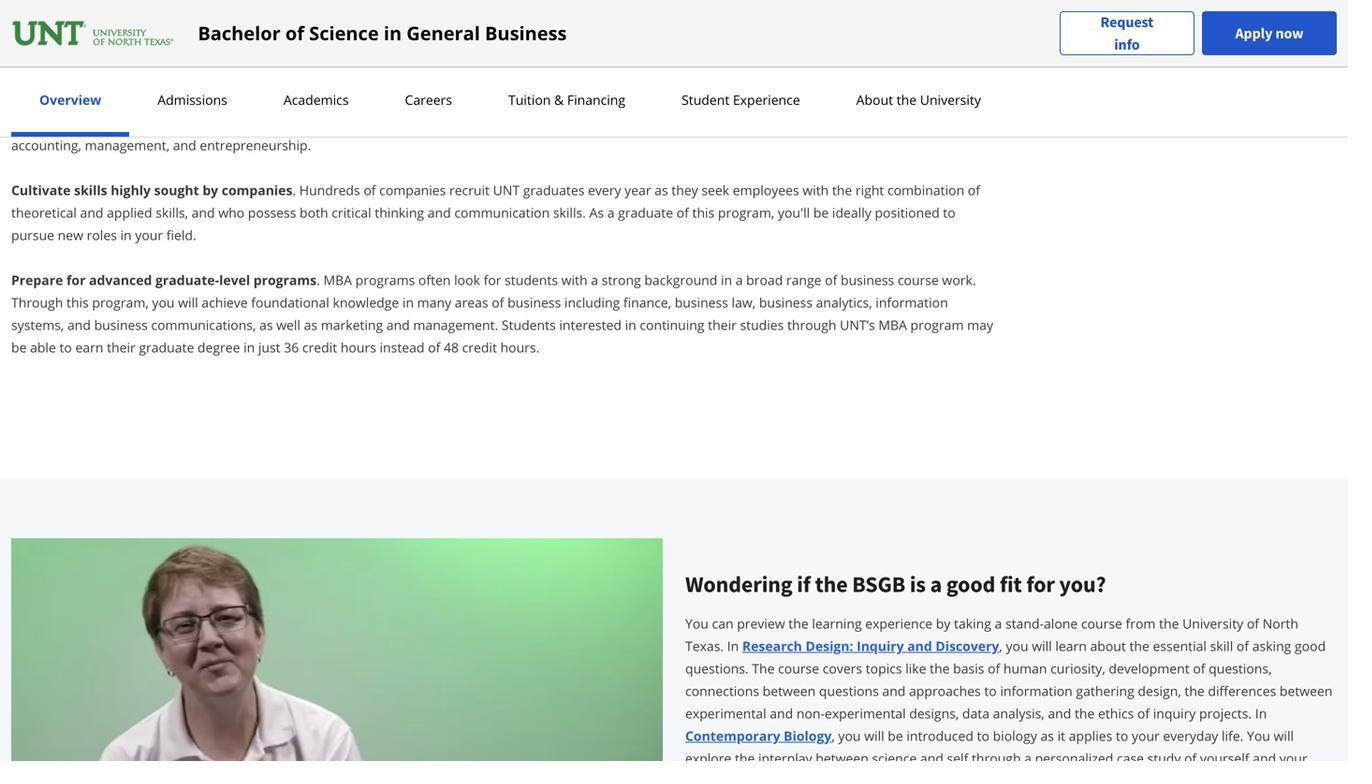 Task type: describe. For each thing, give the bounding box(es) containing it.
and up earn
[[67, 316, 91, 334]]

basis
[[953, 659, 984, 677]]

, you will learn about the essential skill of asking good questions. the course covers topics like the basis of human curiosity, development of questions, connections between questions and approaches to information gathering design, the differences between experimental and non-experimental designs, data analysis, and the ethics of inquiry projects. in contemporary biology
[[685, 637, 1333, 745]]

the inside the . hundreds of companies recruit unt graduates every year as they seek employees with the right combination of theoretical and applied skills, and who possess both critical thinking and communication skills. as a graduate of this program, you'll be ideally positioned to pursue new roles in your field.
[[832, 181, 852, 199]]

1 vertical spatial skills
[[74, 181, 107, 199]]

instructors
[[389, 91, 455, 109]]

sought
[[154, 181, 199, 199]]

graduation,
[[882, 24, 952, 42]]

university inside you can preview the learning experience by taking a stand-alone course from the university of north texas. in
[[1183, 615, 1244, 632]]

skills.
[[553, 204, 586, 221]]

life.
[[1222, 727, 1244, 745]]

of up perform
[[285, 20, 304, 46]]

personalized
[[1035, 749, 1113, 761]]

. for learn from faculty with decades of experience
[[315, 91, 318, 109]]

the right if on the right of page
[[815, 570, 848, 598]]

. for prepare for advanced graduate-level programs
[[317, 271, 320, 289]]

every
[[588, 181, 621, 199]]

of down essential
[[1193, 659, 1205, 677]]

and left non-
[[770, 704, 793, 722]]

1 credit from the left
[[302, 338, 337, 356]]

on
[[11, 24, 27, 42]]

at
[[983, 91, 995, 109]]

of up critical
[[364, 181, 376, 199]]

institutions.
[[100, 114, 171, 132]]

of right mix
[[128, 1, 141, 19]]

graduate inside the . hundreds of companies recruit unt graduates every year as they seek employees with the right combination of theoretical and applied skills, and who possess both critical thinking and communication skills. as a graduate of this program, you'll be ideally positioned to pursue new roles in your field.
[[618, 204, 673, 221]]

systems,
[[11, 316, 64, 334]]

about
[[1090, 637, 1126, 655]]

of up students
[[492, 294, 504, 311]]

of left 48
[[428, 338, 440, 356]]

1 programs from the left
[[253, 271, 317, 289]]

about
[[856, 91, 893, 109]]

your inside , you will be introduced to biology as it applies to your everyday life. you will explore the interplay between science and self through a personalized case study of yourself and you
[[1132, 727, 1160, 745]]

and up credential
[[116, 24, 139, 42]]

of right the skill
[[1237, 637, 1249, 655]]

a left world-
[[270, 114, 278, 132]]

0 vertical spatial university
[[920, 91, 981, 109]]

as inside the . hundreds of companies recruit unt graduates every year as they seek employees with the right combination of theoretical and applied skills, and who possess both critical thinking and communication skills. as a graduate of this program, you'll be ideally positioned to pursue new roles in your field.
[[655, 181, 668, 199]]

corporate
[[837, 91, 897, 109]]

business inside . study with instructors who have advanced business-related degrees and substantial corporate backgrounds at leading global institutions. you can expect a world-class business education and a first-rate online experience because unt ranks highly for many disciplines like accounting, management, and entrepreneurship.
[[353, 114, 406, 132]]

they
[[672, 181, 698, 199]]

applications
[[608, 1, 681, 19]]

unt's
[[840, 316, 875, 334]]

management
[[31, 24, 112, 42]]

can inside . study with instructors who have advanced business-related degrees and substantial corporate backgrounds at leading global institutions. you can expect a world-class business education and a first-rate online experience because unt ranks highly for many disciplines like accounting, management, and entrepreneurship.
[[202, 114, 223, 132]]

0 horizontal spatial their
[[107, 338, 136, 356]]

experience inside . study with instructors who have advanced business-related degrees and substantial corporate backgrounds at leading global institutions. you can expect a world-class business education and a first-rate online experience because unt ranks highly for many disciplines like accounting, management, and entrepreneurship.
[[609, 114, 677, 132]]

0 vertical spatial from
[[52, 91, 84, 109]]

skills,
[[156, 204, 188, 221]]

a up including
[[591, 271, 598, 289]]

design:
[[806, 637, 853, 655]]

work.
[[942, 271, 976, 289]]

to down data
[[977, 727, 990, 745]]

have inside . combine theoretical concepts and practical applications across all areas of business—with special emphasis on management and marketing. you'll engage in interactive group projects to refine your cross-functional collaboration ability. and, upon your graduation, you'll have a strong credential showing you can perform a variety of professional roles.
[[11, 46, 40, 64]]

asking
[[1252, 637, 1291, 655]]

this inside . mba programs often look for students with a strong background in a broad range of business course work. through this program, you will achieve foundational knowledge in many areas of business including finance, business law, business analytics, information systems, and business communications, as well as marketing and management. students interested in continuing their studies through unt's mba program may be able to earn their graduate degree in just 36 credit hours instead of 48 credit hours.
[[66, 294, 89, 311]]

continuing
[[640, 316, 705, 334]]

graduate inside . mba programs often look for students with a strong background in a broad range of business course work. through this program, you will achieve foundational knowledge in many areas of business including finance, business law, business analytics, information systems, and business communications, as well as marketing and management. students interested in continuing their studies through unt's mba program may be able to earn their graduate degree in just 36 credit hours instead of 48 credit hours.
[[139, 338, 194, 356]]

possess
[[248, 204, 296, 221]]

of inside you can preview the learning experience by taking a stand-alone course from the university of north texas. in
[[1247, 615, 1259, 632]]

entrepreneurship.
[[200, 136, 311, 154]]

year
[[625, 181, 651, 199]]

in inside the . hundreds of companies recruit unt graduates every year as they seek employees with the right combination of theoretical and applied skills, and who possess both critical thinking and communication skills. as a graduate of this program, you'll be ideally positioned to pursue new roles in your field.
[[120, 226, 132, 244]]

you inside , you will learn about the essential skill of asking good questions. the course covers topics like the basis of human curiosity, development of questions, connections between questions and approaches to information gathering design, the differences between experimental and non-experimental designs, data analysis, and the ethics of inquiry projects. in contemporary biology
[[1006, 637, 1029, 655]]

management,
[[85, 136, 170, 154]]

through
[[11, 294, 63, 311]]

will right the life.
[[1274, 727, 1294, 745]]

ranks
[[764, 114, 798, 132]]

in down combine
[[384, 20, 402, 46]]

mix
[[100, 1, 124, 19]]

like inside . study with instructors who have advanced business-related degrees and substantial corporate backgrounds at leading global institutions. you can expect a world-class business education and a first-rate online experience because unt ranks highly for many disciplines like accounting, management, and entrepreneurship.
[[967, 114, 987, 132]]

and up instead
[[386, 316, 410, 334]]

0 vertical spatial applied
[[248, 1, 297, 19]]

business-
[[583, 91, 641, 109]]

in right knowledge
[[402, 294, 414, 311]]

functional
[[592, 24, 654, 42]]

of up 'and,'
[[782, 1, 794, 19]]

degrees
[[688, 91, 737, 109]]

companies inside the . hundreds of companies recruit unt graduates every year as they seek employees with the right combination of theoretical and applied skills, and who possess both critical thinking and communication skills. as a graduate of this program, you'll be ideally positioned to pursue new roles in your field.
[[379, 181, 446, 199]]

theoretical inside the . hundreds of companies recruit unt graduates every year as they seek employees with the right combination of theoretical and applied skills, and who possess both critical thinking and communication skills. as a graduate of this program, you'll be ideally positioned to pursue new roles in your field.
[[11, 204, 77, 221]]

of up analytics,
[[825, 271, 837, 289]]

business up earn
[[94, 316, 148, 334]]

tuition & financing
[[508, 91, 625, 109]]

0 horizontal spatial by
[[203, 181, 218, 199]]

and up it
[[1048, 704, 1071, 722]]

combination
[[888, 181, 964, 199]]

a right is
[[930, 570, 942, 598]]

tuition
[[508, 91, 551, 109]]

and down recruit
[[428, 204, 451, 221]]

and right the "inquiry"
[[907, 637, 932, 655]]

in inside , you will learn about the essential skill of asking good questions. the course covers topics like the basis of human curiosity, development of questions, connections between questions and approaches to information gathering design, the differences between experimental and non-experimental designs, data analysis, and the ethics of inquiry projects. in contemporary biology
[[1255, 704, 1267, 722]]

request info
[[1101, 13, 1154, 54]]

of right combination
[[968, 181, 980, 199]]

group
[[377, 24, 414, 42]]

and up roles
[[80, 204, 103, 221]]

discovery
[[936, 637, 999, 655]]

may
[[967, 316, 993, 334]]

science
[[309, 20, 379, 46]]

0 horizontal spatial advanced
[[89, 271, 152, 289]]

for right "fit" on the right bottom of the page
[[1026, 570, 1055, 598]]

business up analytics,
[[841, 271, 894, 289]]

highly inside . study with instructors who have advanced business-related degrees and substantial corporate backgrounds at leading global institutions. you can expect a world-class business education and a first-rate online experience because unt ranks highly for many disciplines like accounting, management, and entrepreneurship.
[[801, 114, 838, 132]]

a left first- at left
[[501, 114, 508, 132]]

human
[[1004, 659, 1047, 677]]

0 horizontal spatial good
[[946, 570, 995, 598]]

between down 'asking'
[[1280, 682, 1333, 700]]

between inside , you will be introduced to biology as it applies to your everyday life. you will explore the interplay between science and self through a personalized case study of yourself and you
[[816, 749, 869, 761]]

because
[[680, 114, 730, 132]]

study
[[1147, 749, 1181, 761]]

the up applies at the bottom of the page
[[1075, 704, 1095, 722]]

be inside the . hundreds of companies recruit unt graduates every year as they seek employees with the right combination of theoretical and applied skills, and who possess both critical thinking and communication skills. as a graduate of this program, you'll be ideally positioned to pursue new roles in your field.
[[813, 204, 829, 221]]

by inside you can preview the learning experience by taking a stand-alone course from the university of north texas. in
[[936, 615, 951, 632]]

a down 'management' in the top of the page
[[44, 46, 51, 64]]

hours.
[[500, 338, 540, 356]]

a up law,
[[736, 271, 743, 289]]

graduate-
[[155, 271, 219, 289]]

upon
[[815, 24, 847, 42]]

roles
[[87, 226, 117, 244]]

2 credit from the left
[[462, 338, 497, 356]]

covers
[[823, 659, 862, 677]]

0 horizontal spatial experience
[[243, 91, 315, 109]]

a left variety at the left
[[321, 46, 328, 64]]

experience inside you can preview the learning experience by taking a stand-alone course from the university of north texas. in
[[865, 615, 933, 632]]

strong inside . mba programs often look for students with a strong background in a broad range of business course work. through this program, you will achieve foundational knowledge in many areas of business including finance, business law, business analytics, information systems, and business communications, as well as marketing and management. students interested in continuing their studies through unt's mba program may be able to earn their graduate degree in just 36 credit hours instead of 48 credit hours.
[[602, 271, 641, 289]]

is
[[910, 570, 926, 598]]

data
[[962, 704, 990, 722]]

of right basis
[[988, 659, 1000, 677]]

and up business
[[526, 1, 549, 19]]

just
[[258, 338, 281, 356]]

everyday
[[1163, 727, 1218, 745]]

areas inside . mba programs often look for students with a strong background in a broad range of business course work. through this program, you will achieve foundational knowledge in many areas of business including finance, business law, business analytics, information systems, and business communications, as well as marketing and management. students interested in continuing their studies through unt's mba program may be able to earn their graduate degree in just 36 credit hours instead of 48 credit hours.
[[455, 294, 488, 311]]

and right skills,
[[192, 204, 215, 221]]

the up essential
[[1159, 615, 1179, 632]]

designs,
[[909, 704, 959, 722]]

and down introduced
[[920, 749, 944, 761]]

learning
[[812, 615, 862, 632]]

non-
[[797, 704, 825, 722]]

concepts
[[468, 1, 522, 19]]

experience
[[733, 91, 800, 109]]

, you will be introduced to biology as it applies to your everyday life. you will explore the interplay between science and self through a personalized case study of yourself and you
[[685, 727, 1308, 761]]

as
[[589, 204, 604, 221]]

business
[[485, 20, 567, 46]]

you inside you can preview the learning experience by taking a stand-alone course from the university of north texas. in
[[685, 615, 709, 632]]

and up sought
[[173, 136, 196, 154]]

theoretical inside . combine theoretical concepts and practical applications across all areas of business—with special emphasis on management and marketing. you'll engage in interactive group projects to refine your cross-functional collaboration ability. and, upon your graduation, you'll have a strong credential showing you can perform a variety of professional roles.
[[399, 1, 464, 19]]

study
[[322, 91, 356, 109]]

, for of
[[999, 637, 1003, 655]]

cultivate skills highly sought by companies
[[11, 181, 292, 199]]

your inside the . hundreds of companies recruit unt graduates every year as they seek employees with the right combination of theoretical and applied skills, and who possess both critical thinking and communication skills. as a graduate of this program, you'll be ideally positioned to pursue new roles in your field.
[[135, 226, 163, 244]]

unt inside the . hundreds of companies recruit unt graduates every year as they seek employees with the right combination of theoretical and applied skills, and who possess both critical thinking and communication skills. as a graduate of this program, you'll be ideally positioned to pursue new roles in your field.
[[493, 181, 520, 199]]

combine
[[340, 1, 395, 19]]

strong inside . combine theoretical concepts and practical applications across all areas of business—with special emphasis on management and marketing. you'll engage in interactive group projects to refine your cross-functional collaboration ability. and, upon your graduation, you'll have a strong credential showing you can perform a variety of professional roles.
[[55, 46, 94, 64]]

look
[[454, 271, 480, 289]]

faculty
[[88, 91, 133, 109]]

request info button
[[1060, 11, 1195, 56]]

a inside , you will be introduced to biology as it applies to your everyday life. you will explore the interplay between science and self through a personalized case study of yourself and you
[[1024, 749, 1032, 761]]

program
[[911, 316, 964, 334]]

topics
[[866, 659, 902, 677]]

you inside . combine theoretical concepts and practical applications across all areas of business—with special emphasis on management and marketing. you'll engage in interactive group projects to refine your cross-functional collaboration ability. and, upon your graduation, you'll have a strong credential showing you can perform a variety of professional roles.
[[216, 46, 239, 64]]

the up research
[[789, 615, 809, 632]]

marketing
[[321, 316, 383, 334]]

the
[[752, 659, 775, 677]]

. for cultivate skills highly sought by companies
[[292, 181, 296, 199]]

analysis,
[[993, 704, 1045, 722]]

to inside . combine theoretical concepts and practical applications across all areas of business—with special emphasis on management and marketing. you'll engage in interactive group projects to refine your cross-functional collaboration ability. and, upon your graduation, you'll have a strong credential showing you can perform a variety of professional roles.
[[470, 24, 482, 42]]

applied inside the . hundreds of companies recruit unt graduates every year as they seek employees with the right combination of theoretical and applied skills, and who possess both critical thinking and communication skills. as a graduate of this program, you'll be ideally positioned to pursue new roles in your field.
[[107, 204, 152, 221]]

business down range
[[759, 294, 813, 311]]

prepare for advanced graduate-level programs
[[11, 271, 317, 289]]

for inside . mba programs often look for students with a strong background in a broad range of business course work. through this program, you will achieve foundational knowledge in many areas of business including finance, business law, business analytics, information systems, and business communications, as well as marketing and management. students interested in continuing their studies through unt's mba program may be able to earn their graduate degree in just 36 credit hours instead of 48 credit hours.
[[484, 271, 501, 289]]

and up you'll
[[220, 1, 245, 19]]

with up institutions.
[[137, 91, 166, 109]]

of up expect
[[226, 91, 239, 109]]

gain an ideal mix of theoretical and applied skills
[[11, 1, 333, 19]]

self
[[947, 749, 968, 761]]

background
[[644, 271, 717, 289]]

careers link
[[399, 91, 458, 109]]

to inside , you will learn about the essential skill of asking good questions. the course covers topics like the basis of human curiosity, development of questions, connections between questions and approaches to information gathering design, the differences between experimental and non-experimental designs, data analysis, and the ethics of inquiry projects. in contemporary biology
[[984, 682, 997, 700]]

online
[[568, 114, 606, 132]]

the right about
[[897, 91, 917, 109]]

of down bachelor of science in general business
[[376, 46, 389, 64]]

academics
[[284, 91, 349, 109]]



Task type: vqa. For each thing, say whether or not it's contained in the screenshot.
As
yes



Task type: locate. For each thing, give the bounding box(es) containing it.
1 horizontal spatial skills
[[300, 1, 333, 19]]

your up 'case'
[[1132, 727, 1160, 745]]

university of north texas image
[[11, 18, 175, 48]]

business down background
[[675, 294, 728, 311]]

program, down employees
[[718, 204, 775, 221]]

you inside , you will be introduced to biology as it applies to your everyday life. you will explore the interplay between science and self through a personalized case study of yourself and you
[[1247, 727, 1270, 745]]

have inside . study with instructors who have advanced business-related degrees and substantial corporate backgrounds at leading global institutions. you can expect a world-class business education and a first-rate online experience because unt ranks highly for many disciplines like accounting, management, and entrepreneurship.
[[488, 91, 518, 109]]

of down everyday
[[1184, 749, 1197, 761]]

1 horizontal spatial graduate
[[618, 204, 673, 221]]

to up 'case'
[[1116, 727, 1128, 745]]

1 horizontal spatial course
[[898, 271, 939, 289]]

0 vertical spatial good
[[946, 570, 995, 598]]

learn
[[1055, 637, 1087, 655]]

science
[[872, 749, 917, 761]]

1 vertical spatial advanced
[[89, 271, 152, 289]]

1 horizontal spatial programs
[[355, 271, 415, 289]]

credential
[[97, 46, 158, 64]]

disciplines
[[900, 114, 963, 132]]

collaboration
[[657, 24, 738, 42]]

who inside . study with instructors who have advanced business-related degrees and substantial corporate backgrounds at leading global institutions. you can expect a world-class business education and a first-rate online experience because unt ranks highly for many disciplines like accounting, management, and entrepreneurship.
[[459, 91, 485, 109]]

information down human at bottom right
[[1000, 682, 1073, 700]]

inquiry
[[857, 637, 904, 655]]

advanced down roles
[[89, 271, 152, 289]]

business down students
[[507, 294, 561, 311]]

1 vertical spatial information
[[1000, 682, 1073, 700]]

0 vertical spatial through
[[787, 316, 837, 334]]

studies
[[740, 316, 784, 334]]

you can preview the learning experience by taking a stand-alone course from the university of north texas. in
[[685, 615, 1298, 655]]

class
[[320, 114, 350, 132]]

, for between
[[832, 727, 835, 745]]

this right through
[[66, 294, 89, 311]]

substantial
[[767, 91, 834, 109]]

1 horizontal spatial have
[[488, 91, 518, 109]]

. inside the . hundreds of companies recruit unt graduates every year as they seek employees with the right combination of theoretical and applied skills, and who possess both critical thinking and communication skills. as a graduate of this program, you'll be ideally positioned to pursue new roles in your field.
[[292, 181, 296, 199]]

a right as
[[607, 204, 615, 221]]

through down analytics,
[[787, 316, 837, 334]]

will up science
[[864, 727, 884, 745]]

in up questions.
[[727, 637, 739, 655]]

apply now button
[[1202, 11, 1337, 55]]

theoretical up marketing.
[[144, 1, 217, 19]]

2 horizontal spatial theoretical
[[399, 1, 464, 19]]

preview
[[737, 615, 785, 632]]

, inside , you will learn about the essential skill of asking good questions. the course covers topics like the basis of human curiosity, development of questions, connections between questions and approaches to information gathering design, the differences between experimental and non-experimental designs, data analysis, and the ethics of inquiry projects. in contemporary biology
[[999, 637, 1003, 655]]

who up education
[[459, 91, 485, 109]]

1 horizontal spatial from
[[1126, 615, 1156, 632]]

programs up foundational
[[253, 271, 317, 289]]

if
[[797, 570, 811, 598]]

between down the biology
[[816, 749, 869, 761]]

good down north
[[1295, 637, 1326, 655]]

1 horizontal spatial unt
[[734, 114, 761, 132]]

many down about
[[862, 114, 896, 132]]

1 horizontal spatial this
[[692, 204, 715, 221]]

curiosity,
[[1051, 659, 1105, 677]]

1 horizontal spatial be
[[813, 204, 829, 221]]

unt inside . study with instructors who have advanced business-related degrees and substantial corporate backgrounds at leading global institutions. you can expect a world-class business education and a first-rate online experience because unt ranks highly for many disciplines like accounting, management, and entrepreneurship.
[[734, 114, 761, 132]]

research design: inquiry and discovery
[[742, 637, 999, 655]]

bachelor of science in general business
[[198, 20, 567, 46]]

1 vertical spatial like
[[906, 659, 926, 677]]

mba up knowledge
[[323, 271, 352, 289]]

you'll
[[211, 24, 244, 42]]

hours
[[341, 338, 376, 356]]

a inside you can preview the learning experience by taking a stand-alone course from the university of north texas. in
[[995, 615, 1002, 632]]

your down business—with
[[851, 24, 879, 42]]

information up program
[[876, 294, 948, 311]]

careers
[[405, 91, 452, 109]]

0 vertical spatial information
[[876, 294, 948, 311]]

1 vertical spatial university
[[1183, 615, 1244, 632]]

it
[[1058, 727, 1066, 745]]

0 horizontal spatial areas
[[455, 294, 488, 311]]

showing
[[162, 46, 213, 64]]

employees
[[733, 181, 799, 199]]

to inside the . hundreds of companies recruit unt graduates every year as they seek employees with the right combination of theoretical and applied skills, and who possess both critical thinking and communication skills. as a graduate of this program, you'll be ideally positioned to pursue new roles in your field.
[[943, 204, 956, 221]]

1 horizontal spatial good
[[1295, 637, 1326, 655]]

0 horizontal spatial in
[[727, 637, 739, 655]]

you inside . mba programs often look for students with a strong background in a broad range of business course work. through this program, you will achieve foundational knowledge in many areas of business including finance, business law, business analytics, information systems, and business communications, as well as marketing and management. students interested in continuing their studies through unt's mba program may be able to earn their graduate degree in just 36 credit hours instead of 48 credit hours.
[[152, 294, 175, 311]]

ideally
[[832, 204, 871, 221]]

in down finance,
[[625, 316, 636, 334]]

projects.
[[1199, 704, 1252, 722]]

2 vertical spatial can
[[712, 615, 734, 632]]

unt up the communication
[[493, 181, 520, 199]]

through inside . mba programs often look for students with a strong background in a broad range of business course work. through this program, you will achieve foundational knowledge in many areas of business including finance, business law, business analytics, information systems, and business communications, as well as marketing and management. students interested in continuing their studies through unt's mba program may be able to earn their graduate degree in just 36 credit hours instead of 48 credit hours.
[[787, 316, 837, 334]]

1 horizontal spatial many
[[862, 114, 896, 132]]

variety
[[332, 46, 373, 64]]

. inside . mba programs often look for students with a strong background in a broad range of business course work. through this program, you will achieve foundational knowledge in many areas of business including finance, business law, business analytics, information systems, and business communications, as well as marketing and management. students interested in continuing their studies through unt's mba program may be able to earn their graduate degree in just 36 credit hours instead of 48 credit hours.
[[317, 271, 320, 289]]

be
[[813, 204, 829, 221], [11, 338, 27, 356], [888, 727, 903, 745]]

2 programs from the left
[[355, 271, 415, 289]]

biology
[[784, 727, 832, 745]]

skill
[[1210, 637, 1233, 655]]

1 vertical spatial you
[[685, 615, 709, 632]]

will inside . mba programs often look for students with a strong background in a broad range of business course work. through this program, you will achieve foundational knowledge in many areas of business including finance, business law, business analytics, information systems, and business communications, as well as marketing and management. students interested in continuing their studies through unt's mba program may be able to earn their graduate degree in just 36 credit hours instead of 48 credit hours.
[[178, 294, 198, 311]]

0 horizontal spatial who
[[218, 204, 245, 221]]

and down "topics"
[[882, 682, 906, 700]]

contemporary
[[685, 727, 780, 745]]

through down biology
[[972, 749, 1021, 761]]

special
[[894, 1, 935, 19]]

0 horizontal spatial skills
[[74, 181, 107, 199]]

new
[[58, 226, 83, 244]]

1 vertical spatial by
[[936, 615, 951, 632]]

course inside , you will learn about the essential skill of asking good questions. the course covers topics like the basis of human curiosity, development of questions, connections between questions and approaches to information gathering design, the differences between experimental and non-experimental designs, data analysis, and the ethics of inquiry projects. in contemporary biology
[[778, 659, 819, 677]]

in inside you can preview the learning experience by taking a stand-alone course from the university of north texas. in
[[727, 637, 739, 655]]

0 horizontal spatial many
[[417, 294, 451, 311]]

strong up finance,
[[602, 271, 641, 289]]

university up disciplines
[[920, 91, 981, 109]]

of down they
[[677, 204, 689, 221]]

well
[[276, 316, 300, 334]]

0 vertical spatial you
[[175, 114, 198, 132]]

admissions
[[157, 91, 227, 109]]

general
[[407, 20, 480, 46]]

1 horizontal spatial mba
[[878, 316, 907, 334]]

an
[[45, 1, 61, 19]]

introduced
[[907, 727, 974, 745]]

1 vertical spatial be
[[11, 338, 27, 356]]

ethics
[[1098, 704, 1134, 722]]

can up texas.
[[712, 615, 734, 632]]

1 horizontal spatial can
[[242, 46, 264, 64]]

0 horizontal spatial theoretical
[[11, 204, 77, 221]]

1 vertical spatial through
[[972, 749, 1021, 761]]

0 vertical spatial unt
[[734, 114, 761, 132]]

0 horizontal spatial unt
[[493, 181, 520, 199]]

you'll
[[956, 24, 987, 42]]

2 horizontal spatial experience
[[865, 615, 933, 632]]

learn
[[11, 91, 49, 109]]

a down biology
[[1024, 749, 1032, 761]]

unt
[[734, 114, 761, 132], [493, 181, 520, 199]]

0 horizontal spatial from
[[52, 91, 84, 109]]

1 vertical spatial highly
[[111, 181, 151, 199]]

research design: inquiry and discovery link
[[742, 637, 999, 655]]

2 experimental from the left
[[825, 704, 906, 722]]

. up foundational
[[317, 271, 320, 289]]

1 horizontal spatial like
[[967, 114, 987, 132]]

2 horizontal spatial course
[[1081, 615, 1122, 632]]

credit right 48
[[462, 338, 497, 356]]

0 vertical spatial can
[[242, 46, 264, 64]]

1 horizontal spatial in
[[1255, 704, 1267, 722]]

1 vertical spatial areas
[[455, 294, 488, 311]]

1 vertical spatial their
[[107, 338, 136, 356]]

hundreds
[[299, 181, 360, 199]]

instead
[[380, 338, 425, 356]]

questions
[[819, 682, 879, 700]]

for inside . study with instructors who have advanced business-related degrees and substantial corporate backgrounds at leading global institutions. you can expect a world-class business education and a first-rate online experience because unt ranks highly for many disciplines like accounting, management, and entrepreneurship.
[[841, 114, 859, 132]]

1 vertical spatial have
[[488, 91, 518, 109]]

. inside . combine theoretical concepts and practical applications across all areas of business—with special emphasis on management and marketing. you'll engage in interactive group projects to refine your cross-functional collaboration ability. and, upon your graduation, you'll have a strong credential showing you can perform a variety of professional roles.
[[333, 1, 337, 19]]

you inside . study with instructors who have advanced business-related degrees and substantial corporate backgrounds at leading global institutions. you can expect a world-class business education and a first-rate online experience because unt ranks highly for many disciplines like accounting, management, and entrepreneurship.
[[175, 114, 198, 132]]

can inside you can preview the learning experience by taking a stand-alone course from the university of north texas. in
[[712, 615, 734, 632]]

1 horizontal spatial credit
[[462, 338, 497, 356]]

. up possess on the left top of the page
[[292, 181, 296, 199]]

differences
[[1208, 682, 1276, 700]]

seek
[[702, 181, 729, 199]]

0 vertical spatial mba
[[323, 271, 352, 289]]

1 horizontal spatial experience
[[609, 114, 677, 132]]

and right the yourself
[[1253, 749, 1276, 761]]

course inside . mba programs often look for students with a strong background in a broad range of business course work. through this program, you will achieve foundational knowledge in many areas of business including finance, business law, business analytics, information systems, and business communications, as well as marketing and management. students interested in continuing their studies through unt's mba program may be able to earn their graduate degree in just 36 credit hours instead of 48 credit hours.
[[898, 271, 939, 289]]

with inside the . hundreds of companies recruit unt graduates every year as they seek employees with the right combination of theoretical and applied skills, and who possess both critical thinking and communication skills. as a graduate of this program, you'll be ideally positioned to pursue new roles in your field.
[[803, 181, 829, 199]]

1 vertical spatial unt
[[493, 181, 520, 199]]

university
[[920, 91, 981, 109], [1183, 615, 1244, 632]]

0 horizontal spatial this
[[66, 294, 89, 311]]

of right ethics
[[1137, 704, 1150, 722]]

for down the corporate
[[841, 114, 859, 132]]

theoretical
[[144, 1, 217, 19], [399, 1, 464, 19], [11, 204, 77, 221]]

in left just
[[244, 338, 255, 356]]

can down bachelor
[[242, 46, 264, 64]]

1 vertical spatial who
[[218, 204, 245, 221]]

0 vertical spatial skills
[[300, 1, 333, 19]]

bsgb
[[852, 570, 905, 598]]

strong down 'management' in the top of the page
[[55, 46, 94, 64]]

information inside . mba programs often look for students with a strong background in a broad range of business course work. through this program, you will achieve foundational knowledge in many areas of business including finance, business law, business analytics, information systems, and business communications, as well as marketing and management. students interested in continuing their studies through unt's mba program may be able to earn their graduate degree in just 36 credit hours instead of 48 credit hours.
[[876, 294, 948, 311]]

course inside you can preview the learning experience by taking a stand-alone course from the university of north texas. in
[[1081, 615, 1122, 632]]

credit right "36" at the top left
[[302, 338, 337, 356]]

. inside . study with instructors who have advanced business-related degrees and substantial corporate backgrounds at leading global institutions. you can expect a world-class business education and a first-rate online experience because unt ranks highly for many disciplines like accounting, management, and entrepreneurship.
[[315, 91, 318, 109]]

who left possess on the left top of the page
[[218, 204, 245, 221]]

questions.
[[685, 659, 749, 677]]

highly down management,
[[111, 181, 151, 199]]

1 vertical spatial course
[[1081, 615, 1122, 632]]

0 horizontal spatial course
[[778, 659, 819, 677]]

0 vertical spatial this
[[692, 204, 715, 221]]

broad
[[746, 271, 783, 289]]

their down law,
[[708, 316, 737, 334]]

this inside the . hundreds of companies recruit unt graduates every year as they seek employees with the right combination of theoretical and applied skills, and who possess both critical thinking and communication skills. as a graduate of this program, you'll be ideally positioned to pursue new roles in your field.
[[692, 204, 715, 221]]

1 horizontal spatial information
[[1000, 682, 1073, 700]]

1 horizontal spatial areas
[[745, 1, 778, 19]]

2 vertical spatial you
[[1247, 727, 1270, 745]]

0 horizontal spatial information
[[876, 294, 948, 311]]

cultivate
[[11, 181, 71, 199]]

a right taking
[[995, 615, 1002, 632]]

between up non-
[[763, 682, 816, 700]]

1 experimental from the left
[[685, 704, 766, 722]]

1 horizontal spatial companies
[[379, 181, 446, 199]]

advanced up rate
[[521, 91, 580, 109]]

will inside , you will learn about the essential skill of asking good questions. the course covers topics like the basis of human curiosity, development of questions, connections between questions and approaches to information gathering design, the differences between experimental and non-experimental designs, data analysis, and the ethics of inquiry projects. in contemporary biology
[[1032, 637, 1052, 655]]

in inside . combine theoretical concepts and practical applications across all areas of business—with special emphasis on management and marketing. you'll engage in interactive group projects to refine your cross-functional collaboration ability. and, upon your graduation, you'll have a strong credential showing you can perform a variety of professional roles.
[[295, 24, 306, 42]]

knowledge
[[333, 294, 399, 311]]

1 vertical spatial applied
[[107, 204, 152, 221]]

world-
[[281, 114, 320, 132]]

like inside , you will learn about the essential skill of asking good questions. the course covers topics like the basis of human curiosity, development of questions, connections between questions and approaches to information gathering design, the differences between experimental and non-experimental designs, data analysis, and the ethics of inquiry projects. in contemporary biology
[[906, 659, 926, 677]]

0 vertical spatial strong
[[55, 46, 94, 64]]

professional
[[392, 46, 467, 64]]

of inside , you will be introduced to biology as it applies to your everyday life. you will explore the interplay between science and self through a personalized case study of yourself and you
[[1184, 749, 1197, 761]]

across
[[685, 1, 724, 19]]

be inside , you will be introduced to biology as it applies to your everyday life. you will explore the interplay between science and self through a personalized case study of yourself and you
[[888, 727, 903, 745]]

management.
[[413, 316, 498, 334]]

1 vertical spatial this
[[66, 294, 89, 311]]

as left well
[[259, 316, 273, 334]]

1 horizontal spatial you
[[685, 615, 709, 632]]

1 horizontal spatial program,
[[718, 204, 775, 221]]

accounting,
[[11, 136, 81, 154]]

0 horizontal spatial can
[[202, 114, 223, 132]]

0 vertical spatial experience
[[243, 91, 315, 109]]

to inside . mba programs often look for students with a strong background in a broad range of business course work. through this program, you will achieve foundational knowledge in many areas of business including finance, business law, business analytics, information systems, and business communications, as well as marketing and management. students interested in continuing their studies through unt's mba program may be able to earn their graduate degree in just 36 credit hours instead of 48 credit hours.
[[59, 338, 72, 356]]

many inside . study with instructors who have advanced business-related degrees and substantial corporate backgrounds at leading global institutions. you can expect a world-class business education and a first-rate online experience because unt ranks highly for many disciplines like accounting, management, and entrepreneurship.
[[862, 114, 896, 132]]

0 vertical spatial program,
[[718, 204, 775, 221]]

you down stand-
[[1006, 637, 1029, 655]]

their
[[708, 316, 737, 334], [107, 338, 136, 356]]

who
[[459, 91, 485, 109], [218, 204, 245, 221]]

0 vertical spatial ,
[[999, 637, 1003, 655]]

mba
[[323, 271, 352, 289], [878, 316, 907, 334]]

a inside the . hundreds of companies recruit unt graduates every year as they seek employees with the right combination of theoretical and applied skills, and who possess both critical thinking and communication skills. as a graduate of this program, you'll be ideally positioned to pursue new roles in your field.
[[607, 204, 615, 221]]

ideal
[[65, 1, 97, 19]]

you down you'll
[[216, 46, 239, 64]]

1 vertical spatial mba
[[878, 316, 907, 334]]

skills up interactive
[[300, 1, 333, 19]]

course up about
[[1081, 615, 1122, 632]]

law,
[[732, 294, 756, 311]]

1 horizontal spatial who
[[459, 91, 485, 109]]

2 companies from the left
[[379, 181, 446, 199]]

for right look
[[484, 271, 501, 289]]

0 horizontal spatial credit
[[302, 338, 337, 356]]

0 vertical spatial have
[[11, 46, 40, 64]]

0 vertical spatial graduate
[[618, 204, 673, 221]]

many inside . mba programs often look for students with a strong background in a broad range of business course work. through this program, you will achieve foundational knowledge in many areas of business including finance, business law, business analytics, information systems, and business communications, as well as marketing and management. students interested in continuing their studies through unt's mba program may be able to earn their graduate degree in just 36 credit hours instead of 48 credit hours.
[[417, 294, 451, 311]]

for right prepare
[[66, 271, 86, 289]]

request
[[1101, 13, 1154, 31]]

information inside , you will learn about the essential skill of asking good questions. the course covers topics like the basis of human curiosity, development of questions, connections between questions and approaches to information gathering design, the differences between experimental and non-experimental designs, data analysis, and the ethics of inquiry projects. in contemporary biology
[[1000, 682, 1073, 700]]

your right refine at the top left of page
[[525, 24, 553, 42]]

expect
[[227, 114, 267, 132]]

good inside , you will learn about the essential skill of asking good questions. the course covers topics like the basis of human curiosity, development of questions, connections between questions and approaches to information gathering design, the differences between experimental and non-experimental designs, data analysis, and the ethics of inquiry projects. in contemporary biology
[[1295, 637, 1326, 655]]

0 horizontal spatial you
[[175, 114, 198, 132]]

with up you'll
[[803, 181, 829, 199]]

as inside , you will be introduced to biology as it applies to your everyday life. you will explore the interplay between science and self through a personalized case study of yourself and you
[[1041, 727, 1054, 745]]

perform
[[267, 46, 318, 64]]

be inside . mba programs often look for students with a strong background in a broad range of business course work. through this program, you will achieve foundational knowledge in many areas of business including finance, business law, business analytics, information systems, and business communications, as well as marketing and management. students interested in continuing their studies through unt's mba program may be able to earn their graduate degree in just 36 credit hours instead of 48 credit hours.
[[11, 338, 27, 356]]

experience up world-
[[243, 91, 315, 109]]

0 horizontal spatial applied
[[107, 204, 152, 221]]

areas inside . combine theoretical concepts and practical applications across all areas of business—with special emphasis on management and marketing. you'll engage in interactive group projects to refine your cross-functional collaboration ability. and, upon your graduation, you'll have a strong credential showing you can perform a variety of professional roles.
[[745, 1, 778, 19]]

by left taking
[[936, 615, 951, 632]]

the up the 'ideally'
[[832, 181, 852, 199]]

you right the life.
[[1247, 727, 1270, 745]]

in
[[727, 637, 739, 655], [1255, 704, 1267, 722]]

education
[[410, 114, 471, 132]]

48
[[444, 338, 459, 356]]

program, inside the . hundreds of companies recruit unt graduates every year as they seek employees with the right combination of theoretical and applied skills, and who possess both critical thinking and communication skills. as a graduate of this program, you'll be ideally positioned to pursue new roles in your field.
[[718, 204, 775, 221]]

0 vertical spatial many
[[862, 114, 896, 132]]

degree
[[197, 338, 240, 356]]

level
[[219, 271, 250, 289]]

and left first- at left
[[474, 114, 498, 132]]

be right you'll
[[813, 204, 829, 221]]

who inside the . hundreds of companies recruit unt graduates every year as they seek employees with the right combination of theoretical and applied skills, and who possess both critical thinking and communication skills. as a graduate of this program, you'll be ideally positioned to pursue new roles in your field.
[[218, 204, 245, 221]]

, inside , you will be introduced to biology as it applies to your everyday life. you will explore the interplay between science and self through a personalized case study of yourself and you
[[832, 727, 835, 745]]

the up development
[[1130, 637, 1150, 655]]

1 horizontal spatial their
[[708, 316, 737, 334]]

0 horizontal spatial companies
[[222, 181, 292, 199]]

0 vertical spatial like
[[967, 114, 987, 132]]

0 vertical spatial course
[[898, 271, 939, 289]]

through inside , you will be introduced to biology as it applies to your everyday life. you will explore the interplay between science and self through a personalized case study of yourself and you
[[972, 749, 1021, 761]]

finance,
[[623, 294, 671, 311]]

many down often
[[417, 294, 451, 311]]

1 vertical spatial graduate
[[139, 338, 194, 356]]

0 vertical spatial who
[[459, 91, 485, 109]]

from inside you can preview the learning experience by taking a stand-alone course from the university of north texas. in
[[1126, 615, 1156, 632]]

advanced inside . study with instructors who have advanced business-related degrees and substantial corporate backgrounds at leading global institutions. you can expect a world-class business education and a first-rate online experience because unt ranks highly for many disciplines like accounting, management, and entrepreneurship.
[[521, 91, 580, 109]]

you inside , you will be introduced to biology as it applies to your everyday life. you will explore the interplay between science and self through a personalized case study of yourself and you
[[838, 727, 861, 745]]

ability.
[[741, 24, 781, 42]]

with up including
[[561, 271, 588, 289]]

can down decades
[[202, 114, 223, 132]]

the up approaches
[[930, 659, 950, 677]]

and,
[[784, 24, 812, 42]]

in up perform
[[295, 24, 306, 42]]

apply
[[1235, 24, 1273, 43]]

1 vertical spatial ,
[[832, 727, 835, 745]]

1 horizontal spatial theoretical
[[144, 1, 217, 19]]

0 horizontal spatial experimental
[[685, 704, 766, 722]]

programs inside . mba programs often look for students with a strong background in a broad range of business course work. through this program, you will achieve foundational knowledge in many areas of business including finance, business law, business analytics, information systems, and business communications, as well as marketing and management. students interested in continuing their studies through unt's mba program may be able to earn their graduate degree in just 36 credit hours instead of 48 credit hours.
[[355, 271, 415, 289]]

with inside . mba programs often look for students with a strong background in a broad range of business course work. through this program, you will achieve foundational knowledge in many areas of business including finance, business law, business analytics, information systems, and business communications, as well as marketing and management. students interested in continuing their studies through unt's mba program may be able to earn their graduate degree in just 36 credit hours instead of 48 credit hours.
[[561, 271, 588, 289]]

0 horizontal spatial like
[[906, 659, 926, 677]]

as right well
[[304, 316, 317, 334]]

. for gain an ideal mix of theoretical and applied skills
[[333, 1, 337, 19]]

in up law,
[[721, 271, 732, 289]]

applies
[[1069, 727, 1113, 745]]

1 companies from the left
[[222, 181, 292, 199]]

from up about
[[1126, 615, 1156, 632]]

admissions link
[[152, 91, 233, 109]]

the inside , you will be introduced to biology as it applies to your everyday life. you will explore the interplay between science and self through a personalized case study of yourself and you
[[735, 749, 755, 761]]

program, inside . mba programs often look for students with a strong background in a broad range of business course work. through this program, you will achieve foundational knowledge in many areas of business including finance, business law, business analytics, information systems, and business communications, as well as marketing and management. students interested in continuing their studies through unt's mba program may be able to earn their graduate degree in just 36 credit hours instead of 48 credit hours.
[[92, 294, 149, 311]]

1 vertical spatial good
[[1295, 637, 1326, 655]]

fit
[[1000, 570, 1022, 598]]

you up texas.
[[685, 615, 709, 632]]

inquiry
[[1153, 704, 1196, 722]]

to right able
[[59, 338, 72, 356]]

have down on
[[11, 46, 40, 64]]

1 horizontal spatial university
[[1183, 615, 1244, 632]]

2 vertical spatial experience
[[865, 615, 933, 632]]

university up the skill
[[1183, 615, 1244, 632]]

can inside . combine theoretical concepts and practical applications across all areas of business—with special emphasis on management and marketing. you'll engage in interactive group projects to refine your cross-functional collaboration ability. and, upon your graduation, you'll have a strong credential showing you can perform a variety of professional roles.
[[242, 46, 264, 64]]

apply now
[[1235, 24, 1304, 43]]

0 horizontal spatial mba
[[323, 271, 352, 289]]

advanced
[[521, 91, 580, 109], [89, 271, 152, 289]]

experimental down the 'questions'
[[825, 704, 906, 722]]

2 vertical spatial course
[[778, 659, 819, 677]]

in down differences
[[1255, 704, 1267, 722]]

and right degrees
[[740, 91, 763, 109]]

you down prepare for advanced graduate-level programs
[[152, 294, 175, 311]]

1 horizontal spatial strong
[[602, 271, 641, 289]]

0 vertical spatial in
[[727, 637, 739, 655]]

1 vertical spatial program,
[[92, 294, 149, 311]]

in
[[384, 20, 402, 46], [295, 24, 306, 42], [120, 226, 132, 244], [721, 271, 732, 289], [402, 294, 414, 311], [625, 316, 636, 334], [244, 338, 255, 356]]

0 horizontal spatial strong
[[55, 46, 94, 64]]

the up inquiry
[[1185, 682, 1205, 700]]

from
[[52, 91, 84, 109], [1126, 615, 1156, 632]]

case
[[1117, 749, 1144, 761]]

with inside . study with instructors who have advanced business-related degrees and substantial corporate backgrounds at leading global institutions. you can expect a world-class business education and a first-rate online experience because unt ranks highly for many disciplines like accounting, management, and entrepreneurship.
[[360, 91, 386, 109]]



